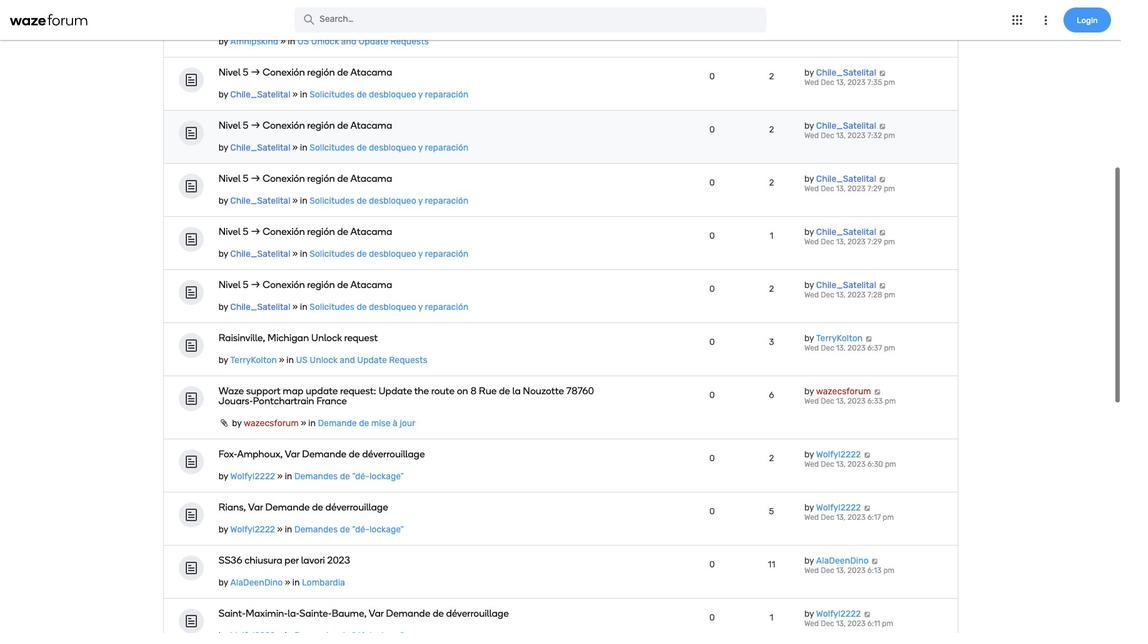 Task type: describe. For each thing, give the bounding box(es) containing it.
ss36
[[219, 555, 242, 567]]

2023 for go to last post image for de
[[847, 460, 866, 469]]

0 vertical spatial request
[[252, 13, 285, 25]]

wed for go to last post icon for 1st 'nivel 5 -> conexión región de atacama' 'link' from the bottom
[[804, 291, 819, 300]]

demandes for demande
[[294, 472, 338, 482]]

solicitudes for solicitudes de desbloqueo y reparación link related to 3rd 'nivel 5 -> conexión región de atacama' 'link'
[[310, 196, 354, 207]]

conexión for solicitudes de desbloqueo y reparación link related to 3rd 'nivel 5 -> conexión región de atacama' 'link'
[[263, 173, 305, 185]]

terrykolton for by terrykolton » in us unlock and update requests
[[230, 355, 277, 366]]

wed for go to last post icon related to second 'nivel 5 -> conexión región de atacama' 'link' from the bottom of the page
[[804, 238, 819, 247]]

reparación for second 'nivel 5 -> conexión región de atacama' 'link' from the bottom of the page solicitudes de desbloqueo y reparación link
[[425, 249, 468, 260]]

y for solicitudes de desbloqueo y reparación link for second 'nivel 5 -> conexión región de atacama' 'link' from the top
[[418, 143, 423, 153]]

desbloqueo for 1st 'nivel 5 -> conexión región de atacama' 'link' from the bottom solicitudes de desbloqueo y reparación link
[[369, 302, 416, 313]]

3 nivel 5 -> conexión región de atacama link from the top
[[219, 173, 594, 185]]

2 nivel from the top
[[219, 120, 241, 132]]

3 región from the top
[[307, 173, 335, 185]]

raisinville, michigan unlock request link
[[219, 332, 594, 344]]

- for second 'nivel 5 -> conexión región de atacama' 'link' from the bottom of the page
[[251, 226, 256, 238]]

by terrykolton
[[804, 333, 863, 344]]

wed dec 13, 2023 7:28 pm
[[804, 291, 895, 300]]

wed dec 13, 2023 7:29 pm for 2
[[804, 185, 895, 193]]

unlock request in fortville, indiana
[[219, 13, 371, 25]]

reparación for solicitudes de desbloqueo y reparación link for first 'nivel 5 -> conexión región de atacama' 'link' from the top of the page
[[425, 90, 468, 100]]

desbloqueo for solicitudes de desbloqueo y reparación link for second 'nivel 5 -> conexión región de atacama' 'link' from the top
[[369, 143, 416, 153]]

3 atacama from the top
[[350, 173, 392, 185]]

0 vertical spatial go to last post image
[[865, 336, 873, 342]]

wed for go to last post icon for 3rd 'nivel 5 -> conexión región de atacama' 'link'
[[804, 185, 819, 193]]

desbloqueo for solicitudes de desbloqueo y reparación link related to 3rd 'nivel 5 -> conexión región de atacama' 'link'
[[369, 196, 416, 207]]

0 horizontal spatial wazecsforum link
[[244, 419, 299, 429]]

» for solicitudes de desbloqueo y reparación link for first 'nivel 5 -> conexión región de atacama' 'link' from the top of the page
[[293, 90, 298, 100]]

wed for the topmost go to last post image
[[804, 344, 819, 353]]

5 región from the top
[[307, 279, 335, 291]]

jour
[[400, 419, 415, 429]]

wazecsforum for by wazecsforum
[[816, 387, 871, 397]]

7:35
[[867, 78, 882, 87]]

wolfyl2222 link down rians,
[[230, 525, 275, 535]]

amhipskind link
[[230, 37, 278, 47]]

chiusura
[[244, 555, 282, 567]]

à
[[393, 419, 397, 429]]

13, for 3rd 'nivel 5 -> conexión región de atacama' 'link'
[[836, 185, 846, 193]]

amphoux,
[[237, 449, 283, 460]]

6:37
[[867, 344, 882, 353]]

wolfyl2222 down rians,
[[230, 525, 275, 535]]

by wolfyl2222 » in demandes de "dé-lockage" for demande
[[219, 472, 404, 482]]

demandes de "dé-lockage" link for déverrouillage
[[294, 525, 404, 535]]

8
[[470, 385, 477, 397]]

0 vertical spatial wazecsforum link
[[816, 387, 871, 397]]

wolfyl2222 link down amphoux,
[[230, 472, 275, 482]]

wed dec 13, 2023 6:30 pm
[[804, 460, 896, 469]]

1 nivel from the top
[[219, 67, 241, 78]]

3 > from the top
[[256, 173, 260, 185]]

"dé- for de
[[352, 472, 369, 482]]

by aladeendino
[[804, 556, 869, 567]]

2 for wed dec 13, 2023 7:32 pm
[[769, 125, 774, 135]]

6:11
[[867, 620, 880, 629]]

2 horizontal spatial var
[[369, 608, 384, 620]]

4 > from the top
[[256, 226, 260, 238]]

by chile_satelital » in solicitudes de desbloqueo y reparación for second 'nivel 5 -> conexión región de atacama' 'link' from the top
[[219, 143, 468, 153]]

3
[[769, 337, 774, 348]]

dec for go to last post icon corresponding to waze support map update request: update the route on 8 rue de la nouzotte 78760 jouars-pontchartrain france "link"
[[821, 397, 834, 406]]

2 atacama from the top
[[350, 120, 392, 132]]

go to last post image for second 'nivel 5 -> conexión región de atacama' 'link' from the bottom of the page
[[878, 230, 886, 236]]

the
[[414, 385, 429, 397]]

wolfyl2222 for rians, var demande de déverrouillage
[[816, 503, 861, 514]]

nouzotte
[[523, 385, 564, 397]]

3 by chile_satelital from the top
[[804, 174, 876, 185]]

map
[[283, 385, 303, 397]]

5 > from the top
[[256, 279, 260, 291]]

dec for go to last post image related to déverrouillage
[[821, 514, 834, 522]]

update for raisinville, michigan unlock request
[[357, 355, 387, 366]]

demande de mise à jour link
[[318, 419, 415, 429]]

wed dec 13, 2023 7:32 pm
[[804, 132, 895, 140]]

0 vertical spatial déverrouillage
[[362, 449, 425, 460]]

wed dec 13, 2023 6:37 pm
[[804, 344, 895, 353]]

aladeendino link for by aladeendino
[[816, 556, 869, 567]]

5 atacama from the top
[[350, 279, 392, 291]]

13, for second 'nivel 5 -> conexión región de atacama' 'link' from the bottom of the page
[[836, 238, 846, 247]]

- for first 'nivel 5 -> conexión región de atacama' 'link' from the top of the page
[[251, 67, 256, 78]]

by chile_satelital » in solicitudes de desbloqueo y reparación for 1st 'nivel 5 -> conexión región de atacama' 'link' from the bottom
[[219, 302, 468, 313]]

la
[[512, 385, 521, 397]]

5 nivel from the top
[[219, 279, 241, 291]]

lavori
[[301, 555, 325, 567]]

1 by chile_satelital from the top
[[804, 68, 876, 78]]

wazecsforum for by wazecsforum » in demande de mise à jour
[[244, 419, 299, 429]]

6:17
[[867, 514, 881, 522]]

2 nivel 5 -> conexión región de atacama link from the top
[[219, 120, 594, 132]]

rians, var demande de déverrouillage
[[219, 502, 388, 514]]

demandes de "dé-lockage" link for de
[[294, 472, 404, 482]]

2 for wed dec 13, 2023 7:35 pm
[[769, 72, 774, 82]]

wolfyl2222 down amphoux,
[[230, 472, 275, 482]]

y for 1st 'nivel 5 -> conexión región de atacama' 'link' from the bottom solicitudes de desbloqueo y reparación link
[[418, 302, 423, 313]]

0 for first 'nivel 5 -> conexión región de atacama' 'link' from the top of the page
[[709, 72, 715, 82]]

aladeendino link for by aladeendino » in lombardia
[[230, 578, 283, 589]]

conexión for solicitudes de desbloqueo y reparación link for first 'nivel 5 -> conexión región de atacama' 'link' from the top of the page
[[263, 67, 305, 78]]

unlock up the "by terrykolton » in us unlock and update requests"
[[311, 332, 342, 344]]

by wolfyl2222 for déverrouillage
[[804, 450, 861, 460]]

78760
[[566, 385, 594, 397]]

13, for second 'nivel 5 -> conexión región de atacama' 'link' from the top
[[836, 132, 846, 140]]

go to last post image for déverrouillage
[[863, 505, 871, 512]]

11
[[768, 560, 775, 570]]

1 > from the top
[[256, 67, 260, 78]]

6:33
[[867, 397, 883, 406]]

us for unlock
[[296, 355, 308, 366]]

terrykolton for by terrykolton
[[816, 333, 863, 344]]

fox-amphoux, var demande de déverrouillage link
[[219, 449, 594, 460]]

by chile_satelital » in solicitudes de desbloqueo y reparación for second 'nivel 5 -> conexión región de atacama' 'link' from the bottom of the page
[[219, 249, 468, 260]]

fox-amphoux, var demande de déverrouillage
[[219, 449, 425, 460]]

2023 for go to last post icon related to first 'nivel 5 -> conexión región de atacama' 'link' from the top of the page
[[847, 78, 866, 87]]

demandes for de
[[294, 525, 338, 535]]

france
[[316, 395, 347, 407]]

update for unlock request in fortville, indiana
[[359, 37, 388, 47]]

requests for unlock request in fortville, indiana
[[390, 37, 429, 47]]

2 by chile_satelital from the top
[[804, 121, 876, 132]]

go to last post image for 1st 'nivel 5 -> conexión región de atacama' 'link' from the bottom
[[878, 283, 886, 289]]

per
[[285, 555, 299, 567]]

rians,
[[219, 502, 246, 514]]

wed dec 13, 2023 6:11 pm
[[804, 620, 893, 629]]

13, for 1st 'nivel 5 -> conexión región de atacama' 'link' from the bottom
[[836, 291, 846, 300]]

2 región from the top
[[307, 120, 335, 132]]

by chile_satelital » in solicitudes de desbloqueo y reparación for first 'nivel 5 -> conexión región de atacama' 'link' from the top of the page
[[219, 90, 468, 100]]

- for second 'nivel 5 -> conexión región de atacama' 'link' from the top
[[251, 120, 256, 132]]

2023 for second 'nivel 5 -> conexión región de atacama' 'link' from the top go to last post icon
[[847, 132, 866, 140]]

reparación for solicitudes de desbloqueo y reparación link for second 'nivel 5 -> conexión región de atacama' 'link' from the top
[[425, 143, 468, 153]]

request:
[[340, 385, 376, 397]]

2 for wed dec 13, 2023 7:28 pm
[[769, 284, 774, 295]]

saint-maximin-la-sainte-baume, var demande de déverrouillage
[[219, 608, 509, 620]]

wed for second 'nivel 5 -> conexión región de atacama' 'link' from the top go to last post icon
[[804, 132, 819, 140]]

wed dec 13, 2023 6:17 pm
[[804, 514, 894, 522]]

1 atacama from the top
[[350, 67, 392, 78]]

y for solicitudes de desbloqueo y reparación link for first 'nivel 5 -> conexión región de atacama' 'link' from the top of the page
[[418, 90, 423, 100]]

1 vertical spatial request
[[344, 332, 378, 344]]

lombardia
[[302, 578, 345, 589]]

wed for go to last post icon corresponding to waze support map update request: update the route on 8 rue de la nouzotte 78760 jouars-pontchartrain france "link"
[[804, 397, 819, 406]]

maximin-
[[246, 608, 288, 620]]

update
[[306, 385, 338, 397]]

dec for go to last post icon related to first 'nivel 5 -> conexión región de atacama' 'link' from the top of the page
[[821, 78, 834, 87]]

michigan
[[267, 332, 309, 344]]

sainte-
[[299, 608, 332, 620]]

fortville,
[[297, 13, 335, 25]]

demande down by wazecsforum » in demande de mise à jour
[[302, 449, 346, 460]]

4 atacama from the top
[[350, 226, 392, 238]]

13, for "fox-amphoux, var demande de déverrouillage" link
[[836, 460, 846, 469]]

1 región from the top
[[307, 67, 335, 78]]

4 nivel 5 -> conexión región de atacama link from the top
[[219, 226, 594, 238]]

6:13
[[867, 567, 882, 575]]

go to last post image for second 'nivel 5 -> conexión región de atacama' 'link' from the top
[[878, 123, 886, 130]]

pontchartrain
[[253, 395, 314, 407]]

4 by chile_satelital from the top
[[804, 227, 876, 238]]

wolfyl2222 link for fox-amphoux, var demande de déverrouillage
[[816, 450, 861, 460]]

jouars-
[[219, 395, 253, 407]]

dec for go to last post icon related to second 'nivel 5 -> conexión región de atacama' 'link' from the bottom of the page
[[821, 238, 834, 247]]

us unlock and update requests link for unlock request in fortville, indiana
[[297, 37, 429, 47]]

saint-maximin-la-sainte-baume, var demande de déverrouillage link
[[219, 608, 594, 620]]



Task type: vqa. For each thing, say whether or not it's contained in the screenshot.
wazecsforum
yes



Task type: locate. For each thing, give the bounding box(es) containing it.
1 nivel 5 -> conexión región de atacama link from the top
[[219, 67, 594, 78]]

lockage" down the rians, var demande de déverrouillage link
[[369, 525, 404, 535]]

dec up by terrykolton
[[821, 291, 834, 300]]

go to last post image for ss36 chiusura per lavori 2023 link on the bottom of the page
[[871, 559, 879, 565]]

2 vertical spatial var
[[369, 608, 384, 620]]

0 vertical spatial aladeendino
[[816, 556, 869, 567]]

lombardia link
[[302, 578, 345, 589]]

chile_satelital link
[[816, 68, 876, 78], [230, 90, 290, 100], [816, 121, 876, 132], [230, 143, 290, 153], [816, 174, 876, 185], [230, 196, 290, 207], [816, 227, 876, 238], [230, 249, 290, 260], [816, 280, 876, 291], [230, 302, 290, 313]]

request up the amhipskind
[[252, 13, 285, 25]]

2 7:29 from the top
[[867, 238, 882, 247]]

2 13, from the top
[[836, 132, 846, 140]]

wazecsforum link down pontchartrain
[[244, 419, 299, 429]]

2 > from the top
[[256, 120, 260, 132]]

7:28
[[867, 291, 882, 300]]

1 vertical spatial demandes de "dé-lockage" link
[[294, 525, 404, 535]]

us unlock and update requests link up request:
[[296, 355, 427, 366]]

0 horizontal spatial aladeendino
[[230, 578, 283, 589]]

3 13, from the top
[[836, 185, 846, 193]]

request
[[252, 13, 285, 25], [344, 332, 378, 344]]

5 by chile_satelital from the top
[[804, 280, 876, 291]]

0 vertical spatial 1
[[770, 231, 773, 242]]

demandes down rians, var demande de déverrouillage
[[294, 525, 338, 535]]

1 horizontal spatial var
[[285, 449, 300, 460]]

ss36 chiusura per lavori 2023
[[219, 555, 350, 567]]

2 nivel 5 -> conexión región de atacama from the top
[[219, 120, 392, 132]]

dec left 7:35
[[821, 78, 834, 87]]

terrykolton left 6:37
[[816, 333, 863, 344]]

2023 left 6:17
[[847, 514, 866, 522]]

go to last post image up 6:30
[[863, 452, 871, 459]]

conexión for solicitudes de desbloqueo y reparación link for second 'nivel 5 -> conexión región de atacama' 'link' from the top
[[263, 120, 305, 132]]

us down unlock request in fortville, indiana
[[297, 37, 309, 47]]

dec down wed dec 13, 2023 7:32 pm
[[821, 185, 834, 193]]

11 13, from the top
[[836, 620, 846, 629]]

solicitudes de desbloqueo y reparación link
[[310, 90, 468, 100], [310, 143, 468, 153], [310, 196, 468, 207], [310, 249, 468, 260], [310, 302, 468, 313]]

solicitudes de desbloqueo y reparación link for first 'nivel 5 -> conexión región de atacama' 'link' from the top of the page
[[310, 90, 468, 100]]

dec up by wazecsforum
[[821, 344, 834, 353]]

lockage"
[[369, 472, 404, 482], [369, 525, 404, 535]]

0 horizontal spatial wazecsforum
[[244, 419, 299, 429]]

0 vertical spatial us unlock and update requests link
[[297, 37, 429, 47]]

» for solicitudes de desbloqueo y reparación link for second 'nivel 5 -> conexión región de atacama' 'link' from the top
[[293, 143, 298, 153]]

raisinville,
[[219, 332, 265, 344]]

terrykolton link down the raisinville,
[[230, 355, 277, 366]]

solicitudes for 1st 'nivel 5 -> conexión región de atacama' 'link' from the bottom solicitudes de desbloqueo y reparación link
[[310, 302, 354, 313]]

dec for second 'nivel 5 -> conexión región de atacama' 'link' from the top go to last post icon
[[821, 132, 834, 140]]

wazecsforum link
[[816, 387, 871, 397], [244, 419, 299, 429]]

go to last post image up 6:17
[[863, 505, 871, 512]]

1 vertical spatial by wolfyl2222
[[804, 503, 861, 514]]

4 solicitudes from the top
[[310, 249, 354, 260]]

2 vertical spatial update
[[378, 385, 412, 397]]

7 dec from the top
[[821, 397, 834, 406]]

2023 for go to last post icon corresponding to waze support map update request: update the route on 8 rue de la nouzotte 78760 jouars-pontchartrain france "link"
[[847, 397, 866, 406]]

waze support map update request: update the route on 8 rue de la nouzotte 78760 jouars-pontchartrain france link
[[219, 385, 594, 407]]

by
[[219, 37, 228, 47], [804, 68, 814, 78], [219, 90, 228, 100], [804, 121, 814, 132], [219, 143, 228, 153], [804, 174, 814, 185], [219, 196, 228, 207], [804, 227, 814, 238], [219, 249, 228, 260], [804, 280, 814, 291], [219, 302, 228, 313], [804, 333, 814, 344], [219, 355, 228, 366], [804, 387, 814, 397], [232, 419, 242, 429], [804, 450, 814, 460], [219, 472, 228, 482], [804, 503, 814, 514], [219, 525, 228, 535], [804, 556, 814, 567], [219, 578, 228, 589], [804, 609, 814, 620]]

1 13, from the top
[[836, 78, 846, 87]]

1 horizontal spatial request
[[344, 332, 378, 344]]

10 wed from the top
[[804, 567, 819, 575]]

mise
[[371, 419, 390, 429]]

» for second 'nivel 5 -> conexión región de atacama' 'link' from the bottom of the page solicitudes de desbloqueo y reparación link
[[293, 249, 298, 260]]

0 for second 'nivel 5 -> conexión región de atacama' 'link' from the top
[[709, 125, 715, 135]]

terrykolton
[[816, 333, 863, 344], [230, 355, 277, 366]]

13, left 7:28
[[836, 291, 846, 300]]

0 vertical spatial requests
[[390, 37, 429, 47]]

dec
[[821, 78, 834, 87], [821, 132, 834, 140], [821, 185, 834, 193], [821, 238, 834, 247], [821, 291, 834, 300], [821, 344, 834, 353], [821, 397, 834, 406], [821, 460, 834, 469], [821, 514, 834, 522], [821, 567, 834, 575], [821, 620, 834, 629]]

13, left 6:33 on the bottom right of the page
[[836, 397, 846, 406]]

and for fortville,
[[341, 37, 356, 47]]

13, left 7:35
[[836, 78, 846, 87]]

terrykolton link for by terrykolton » in us unlock and update requests
[[230, 355, 277, 366]]

1 vertical spatial 7:29
[[867, 238, 882, 247]]

update up request:
[[357, 355, 387, 366]]

reparación for solicitudes de desbloqueo y reparación link related to 3rd 'nivel 5 -> conexión región de atacama' 'link'
[[425, 196, 468, 207]]

dec left 6:30
[[821, 460, 834, 469]]

unlock up amhipskind link
[[219, 13, 249, 25]]

go to last post image for saint-maximin-la-sainte-baume, var demande de déverrouillage link
[[863, 612, 871, 618]]

0 for ss36 chiusura per lavori 2023 link on the bottom of the page
[[709, 560, 715, 570]]

2023 left 6:30
[[847, 460, 866, 469]]

2023 up wed dec 13, 2023 7:28 pm
[[847, 238, 866, 247]]

dec for the topmost go to last post image
[[821, 344, 834, 353]]

2 solicitudes from the top
[[310, 143, 354, 153]]

2 2 from the top
[[769, 125, 774, 135]]

update inside waze support map update request: update the route on 8 rue de la nouzotte 78760 jouars-pontchartrain france
[[378, 385, 412, 397]]

1 wed from the top
[[804, 78, 819, 87]]

lockage" down "fox-amphoux, var demande de déverrouillage" link
[[369, 472, 404, 482]]

0 vertical spatial wazecsforum
[[816, 387, 871, 397]]

nivel
[[219, 67, 241, 78], [219, 120, 241, 132], [219, 173, 241, 185], [219, 226, 241, 238], [219, 279, 241, 291]]

wolfyl2222 link for saint-maximin-la-sainte-baume, var demande de déverrouillage
[[816, 609, 861, 620]]

conexión for 1st 'nivel 5 -> conexión región de atacama' 'link' from the bottom solicitudes de desbloqueo y reparación link
[[263, 279, 305, 291]]

pm
[[884, 78, 895, 87], [884, 132, 895, 140], [884, 185, 895, 193], [884, 238, 895, 247], [884, 291, 895, 300], [884, 344, 895, 353], [885, 397, 896, 406], [885, 460, 896, 469], [883, 514, 894, 522], [883, 567, 895, 575], [882, 620, 893, 629]]

0 vertical spatial 7:29
[[867, 185, 882, 193]]

7:29 down 7:32
[[867, 185, 882, 193]]

5 nivel 5 -> conexión región de atacama from the top
[[219, 279, 392, 291]]

aladeendino link down wed dec 13, 2023 6:17 pm
[[816, 556, 869, 567]]

dec for go to last post icon for 1st 'nivel 5 -> conexión región de atacama' 'link' from the bottom
[[821, 291, 834, 300]]

1 1 from the top
[[770, 231, 773, 242]]

3 nivel from the top
[[219, 173, 241, 185]]

4 región from the top
[[307, 226, 335, 238]]

0 vertical spatial 6
[[769, 18, 774, 29]]

3 0 from the top
[[709, 178, 715, 188]]

1 vertical spatial us
[[296, 355, 308, 366]]

"dé-
[[352, 472, 369, 482], [352, 525, 369, 535]]

dec left 7:32
[[821, 132, 834, 140]]

13, left 6:30
[[836, 460, 846, 469]]

2 0 from the top
[[709, 125, 715, 135]]

1 vertical spatial 6
[[769, 390, 774, 401]]

6 wed from the top
[[804, 344, 819, 353]]

by wazecsforum » in demande de mise à jour
[[230, 419, 415, 429]]

and down indiana
[[341, 37, 356, 47]]

aladeendino
[[816, 556, 869, 567], [230, 578, 283, 589]]

demandes down fox-amphoux, var demande de déverrouillage
[[294, 472, 338, 482]]

1 vertical spatial 1
[[770, 613, 773, 624]]

us down raisinville, michigan unlock request
[[296, 355, 308, 366]]

2023 left 7:28
[[847, 291, 866, 300]]

by chile_satelital » in solicitudes de desbloqueo y reparación
[[219, 90, 468, 100], [219, 143, 468, 153], [219, 196, 468, 207], [219, 249, 468, 260], [219, 302, 468, 313]]

lockage" for de
[[369, 472, 404, 482]]

2023 for go to last post icon for 1st 'nivel 5 -> conexión región de atacama' 'link' from the bottom
[[847, 291, 866, 300]]

var right rians,
[[248, 502, 263, 514]]

1 - from the top
[[251, 67, 256, 78]]

6 13, from the top
[[836, 344, 846, 353]]

1 vertical spatial by wolfyl2222 » in demandes de "dé-lockage"
[[219, 525, 404, 535]]

1 solicitudes de desbloqueo y reparación link from the top
[[310, 90, 468, 100]]

1 7:29 from the top
[[867, 185, 882, 193]]

1 conexión from the top
[[263, 67, 305, 78]]

8 13, from the top
[[836, 460, 846, 469]]

2 conexión from the top
[[263, 120, 305, 132]]

wolfyl2222 left 6:30
[[816, 450, 861, 460]]

5 wed from the top
[[804, 291, 819, 300]]

1 by wolfyl2222 » in demandes de "dé-lockage" from the top
[[219, 472, 404, 482]]

aladeendino link
[[816, 556, 869, 567], [230, 578, 283, 589]]

5
[[243, 67, 248, 78], [243, 120, 248, 132], [243, 173, 248, 185], [243, 226, 248, 238], [243, 279, 248, 291], [769, 507, 774, 517]]

2 for wed dec 13, 2023 6:30 pm
[[769, 454, 774, 464]]

1 vertical spatial aladeendino
[[230, 578, 283, 589]]

4 2 from the top
[[769, 284, 774, 295]]

solicitudes de desbloqueo y reparación link for second 'nivel 5 -> conexión región de atacama' 'link' from the top
[[310, 143, 468, 153]]

0 vertical spatial us
[[297, 37, 309, 47]]

saint-
[[219, 608, 246, 620]]

dec for go to last post icon associated with ss36 chiusura per lavori 2023 link on the bottom of the page
[[821, 567, 834, 575]]

2023 for go to last post icon related to second 'nivel 5 -> conexión región de atacama' 'link' from the bottom of the page
[[847, 238, 866, 247]]

"dé- down fox-amphoux, var demande de déverrouillage
[[352, 472, 369, 482]]

6 0 from the top
[[709, 337, 715, 348]]

wolfyl2222 left 6:17
[[816, 503, 861, 514]]

nivel 5 -> conexión región de atacama for second 'nivel 5 -> conexión región de atacama' 'link' from the bottom of the page solicitudes de desbloqueo y reparación link
[[219, 226, 392, 238]]

wed dec 13, 2023 7:35 pm
[[804, 78, 895, 87]]

13, left 6:37
[[836, 344, 846, 353]]

3 solicitudes from the top
[[310, 196, 354, 207]]

1 wed dec 13, 2023 7:29 pm from the top
[[804, 185, 895, 193]]

6:30
[[867, 460, 883, 469]]

baume,
[[332, 608, 367, 620]]

2 demandes from the top
[[294, 525, 338, 535]]

by terrykolton » in us unlock and update requests
[[219, 355, 427, 366]]

requests
[[390, 37, 429, 47], [389, 355, 427, 366]]

solicitudes de desbloqueo y reparación link for second 'nivel 5 -> conexión región de atacama' 'link' from the bottom of the page
[[310, 249, 468, 260]]

and for request
[[340, 355, 355, 366]]

1 nivel 5 -> conexión región de atacama from the top
[[219, 67, 392, 78]]

2 vertical spatial déverrouillage
[[446, 608, 509, 620]]

go to last post image
[[865, 336, 873, 342], [863, 452, 871, 459], [863, 505, 871, 512]]

wolfyl2222 left 6:11
[[816, 609, 861, 620]]

2023 for go to last post image related to déverrouillage
[[847, 514, 866, 522]]

2 "dé- from the top
[[352, 525, 369, 535]]

raisinville, michigan unlock request
[[219, 332, 378, 344]]

región
[[307, 67, 335, 78], [307, 120, 335, 132], [307, 173, 335, 185], [307, 226, 335, 238], [307, 279, 335, 291]]

3 2 from the top
[[769, 178, 774, 188]]

0 for the raisinville, michigan unlock request 'link'
[[709, 337, 715, 348]]

wed for go to last post icon corresponding to saint-maximin-la-sainte-baume, var demande de déverrouillage link
[[804, 620, 819, 629]]

1 demandes de "dé-lockage" link from the top
[[294, 472, 404, 482]]

0 vertical spatial var
[[285, 449, 300, 460]]

support
[[246, 385, 281, 397]]

1 by chile_satelital » in solicitudes de desbloqueo y reparación from the top
[[219, 90, 468, 100]]

1 horizontal spatial terrykolton link
[[816, 333, 863, 344]]

7 wed from the top
[[804, 397, 819, 406]]

waze support map update request: update the route on 8 rue de la nouzotte 78760 jouars-pontchartrain france
[[219, 385, 594, 407]]

7:29 for 1
[[867, 238, 882, 247]]

7:29 for 2
[[867, 185, 882, 193]]

aladeendino down chiusura
[[230, 578, 283, 589]]

solicitudes de desbloqueo y reparación link for 3rd 'nivel 5 -> conexión región de atacama' 'link'
[[310, 196, 468, 207]]

1 horizontal spatial aladeendino
[[816, 556, 869, 567]]

aladeendino link down chiusura
[[230, 578, 283, 589]]

5 dec from the top
[[821, 291, 834, 300]]

0 vertical spatial by wolfyl2222 » in demandes de "dé-lockage"
[[219, 472, 404, 482]]

3 solicitudes de desbloqueo y reparación link from the top
[[310, 196, 468, 207]]

wed for go to last post image for de
[[804, 460, 819, 469]]

13,
[[836, 78, 846, 87], [836, 132, 846, 140], [836, 185, 846, 193], [836, 238, 846, 247], [836, 291, 846, 300], [836, 344, 846, 353], [836, 397, 846, 406], [836, 460, 846, 469], [836, 514, 846, 522], [836, 567, 846, 575], [836, 620, 846, 629]]

requests down the raisinville, michigan unlock request 'link'
[[389, 355, 427, 366]]

13, left 6:13
[[836, 567, 846, 575]]

13, left 6:17
[[836, 514, 846, 522]]

de inside waze support map update request: update the route on 8 rue de la nouzotte 78760 jouars-pontchartrain france
[[499, 385, 510, 397]]

2023 right lavori
[[327, 555, 350, 567]]

by wolfyl2222 » in demandes de "dé-lockage" for de
[[219, 525, 404, 535]]

wed dec 13, 2023 7:29 pm
[[804, 185, 895, 193], [804, 238, 895, 247]]

by chile_satelital » in solicitudes de desbloqueo y reparación for 3rd 'nivel 5 -> conexión región de atacama' 'link'
[[219, 196, 468, 207]]

0 vertical spatial terrykolton
[[816, 333, 863, 344]]

2 solicitudes de desbloqueo y reparación link from the top
[[310, 143, 468, 153]]

solicitudes for solicitudes de desbloqueo y reparación link for first 'nivel 5 -> conexión región de atacama' 'link' from the top of the page
[[310, 90, 354, 100]]

by wolfyl2222 » in demandes de "dé-lockage" down fox-amphoux, var demande de déverrouillage
[[219, 472, 404, 482]]

wolfyl2222
[[816, 450, 861, 460], [230, 472, 275, 482], [816, 503, 861, 514], [230, 525, 275, 535], [816, 609, 861, 620]]

2 lockage" from the top
[[369, 525, 404, 535]]

1 vertical spatial lockage"
[[369, 525, 404, 535]]

0 horizontal spatial var
[[248, 502, 263, 514]]

4 solicitudes de desbloqueo y reparación link from the top
[[310, 249, 468, 260]]

wolfyl2222 link left 6:11
[[816, 609, 861, 620]]

wed for go to last post icon related to first 'nivel 5 -> conexión región de atacama' 'link' from the top of the page
[[804, 78, 819, 87]]

in
[[287, 13, 295, 25], [288, 37, 295, 47], [300, 90, 307, 100], [300, 143, 307, 153], [300, 196, 307, 207], [300, 249, 307, 260], [300, 302, 307, 313], [286, 355, 294, 366], [308, 419, 316, 429], [285, 472, 292, 482], [285, 525, 292, 535], [292, 578, 300, 589]]

4 nivel from the top
[[219, 226, 241, 238]]

1 vertical spatial "dé-
[[352, 525, 369, 535]]

0 vertical spatial demandes de "dé-lockage" link
[[294, 472, 404, 482]]

6
[[769, 18, 774, 29], [769, 390, 774, 401]]

wed for go to last post icon associated with ss36 chiusura per lavori 2023 link on the bottom of the page
[[804, 567, 819, 575]]

wolfyl2222 for saint-maximin-la-sainte-baume, var demande de déverrouillage
[[816, 609, 861, 620]]

0 horizontal spatial terrykolton link
[[230, 355, 277, 366]]

wazecsforum link down wed dec 13, 2023 6:37 pm on the bottom right
[[816, 387, 871, 397]]

nivel 5 -> conexión región de atacama for solicitudes de desbloqueo y reparación link for first 'nivel 5 -> conexión región de atacama' 'link' from the top of the page
[[219, 67, 392, 78]]

0 vertical spatial demandes
[[294, 472, 338, 482]]

4 - from the top
[[251, 226, 256, 238]]

route
[[431, 385, 455, 397]]

0 horizontal spatial request
[[252, 13, 285, 25]]

5 by chile_satelital » in solicitudes de desbloqueo y reparación from the top
[[219, 302, 468, 313]]

go to last post image up 6:37
[[865, 336, 873, 342]]

unlock down fortville, at left
[[311, 37, 339, 47]]

1 lockage" from the top
[[369, 472, 404, 482]]

demandes de "dé-lockage" link
[[294, 472, 404, 482], [294, 525, 404, 535]]

1 horizontal spatial wazecsforum link
[[816, 387, 871, 397]]

2 1 from the top
[[770, 613, 773, 624]]

13, for first 'nivel 5 -> conexión región de atacama' 'link' from the top of the page
[[836, 78, 846, 87]]

ss36 chiusura per lavori 2023 link
[[219, 555, 594, 567]]

demande down france at the bottom of page
[[318, 419, 357, 429]]

us
[[297, 37, 309, 47], [296, 355, 308, 366]]

dec left 6:33 on the bottom right of the page
[[821, 397, 834, 406]]

solicitudes de desbloqueo y reparación link for 1st 'nivel 5 -> conexión región de atacama' 'link' from the bottom
[[310, 302, 468, 313]]

1 vertical spatial demandes
[[294, 525, 338, 535]]

1 horizontal spatial wazecsforum
[[816, 387, 871, 397]]

var
[[285, 449, 300, 460], [248, 502, 263, 514], [369, 608, 384, 620]]

0 vertical spatial and
[[341, 37, 356, 47]]

conexión
[[263, 67, 305, 78], [263, 120, 305, 132], [263, 173, 305, 185], [263, 226, 305, 238], [263, 279, 305, 291]]

"dé- down the rians, var demande de déverrouillage link
[[352, 525, 369, 535]]

4 wed from the top
[[804, 238, 819, 247]]

-
[[251, 67, 256, 78], [251, 120, 256, 132], [251, 173, 256, 185], [251, 226, 256, 238], [251, 279, 256, 291]]

go to last post image for 3rd 'nivel 5 -> conexión región de atacama' 'link'
[[878, 177, 886, 183]]

y for second 'nivel 5 -> conexión región de atacama' 'link' from the bottom of the page solicitudes de desbloqueo y reparación link
[[418, 249, 423, 260]]

2 desbloqueo from the top
[[369, 143, 416, 153]]

indiana
[[337, 13, 371, 25]]

1 vertical spatial wazecsforum link
[[244, 419, 299, 429]]

2 vertical spatial by wolfyl2222
[[804, 609, 861, 620]]

demande down ss36 chiusura per lavori 2023 link on the bottom of the page
[[386, 608, 430, 620]]

2
[[769, 72, 774, 82], [769, 125, 774, 135], [769, 178, 774, 188], [769, 284, 774, 295], [769, 454, 774, 464]]

2 for wed dec 13, 2023 7:29 pm
[[769, 178, 774, 188]]

dec left 6:11
[[821, 620, 834, 629]]

reparación for 1st 'nivel 5 -> conexión región de atacama' 'link' from the bottom solicitudes de desbloqueo y reparación link
[[425, 302, 468, 313]]

paperclip image
[[219, 419, 230, 428]]

by wolfyl2222 left 6:11
[[804, 609, 861, 620]]

1 vertical spatial update
[[357, 355, 387, 366]]

0 horizontal spatial terrykolton
[[230, 355, 277, 366]]

2023 left 6:33 on the bottom right of the page
[[847, 397, 866, 406]]

and up request:
[[340, 355, 355, 366]]

dec for go to last post icon for 3rd 'nivel 5 -> conexión región de atacama' 'link'
[[821, 185, 834, 193]]

1 "dé- from the top
[[352, 472, 369, 482]]

by wolfyl2222 left 6:17
[[804, 503, 861, 514]]

2023 for the topmost go to last post image
[[847, 344, 866, 353]]

us unlock and update requests link down indiana
[[297, 37, 429, 47]]

us unlock and update requests link for raisinville, michigan unlock request
[[296, 355, 427, 366]]

1 vertical spatial and
[[340, 355, 355, 366]]

7 13, from the top
[[836, 397, 846, 406]]

2023 for go to last post icon corresponding to saint-maximin-la-sainte-baume, var demande de déverrouillage link
[[847, 620, 866, 629]]

1 vertical spatial wed dec 13, 2023 7:29 pm
[[804, 238, 895, 247]]

0 vertical spatial "dé-
[[352, 472, 369, 482]]

wed dec 13, 2023 7:29 pm up wed dec 13, 2023 7:28 pm
[[804, 238, 895, 247]]

0 for the rians, var demande de déverrouillage link
[[709, 507, 715, 517]]

5 2 from the top
[[769, 454, 774, 464]]

- for 1st 'nivel 5 -> conexión región de atacama' 'link' from the bottom
[[251, 279, 256, 291]]

var right amphoux,
[[285, 449, 300, 460]]

1 vertical spatial aladeendino link
[[230, 578, 283, 589]]

wed dec 13, 2023 6:13 pm
[[804, 567, 895, 575]]

on
[[457, 385, 468, 397]]

4 conexión from the top
[[263, 226, 305, 238]]

rue
[[479, 385, 497, 397]]

fox-
[[219, 449, 237, 460]]

unlock request in fortville, indiana link
[[219, 13, 594, 25]]

go to last post image for waze support map update request: update the route on 8 rue de la nouzotte 78760 jouars-pontchartrain france "link"
[[873, 389, 881, 395]]

6 for waze support map update request: update the route on 8 rue de la nouzotte 78760 jouars-pontchartrain france
[[769, 390, 774, 401]]

6 dec from the top
[[821, 344, 834, 353]]

4 nivel 5 -> conexión región de atacama from the top
[[219, 226, 392, 238]]

5 solicitudes from the top
[[310, 302, 354, 313]]

1 vertical spatial us unlock and update requests link
[[296, 355, 427, 366]]

la-
[[288, 608, 299, 620]]

update down indiana
[[359, 37, 388, 47]]

wazecsforum down wed dec 13, 2023 6:37 pm on the bottom right
[[816, 387, 871, 397]]

2023 left 6:13
[[847, 567, 866, 575]]

wolfyl2222 link left 6:17
[[816, 503, 861, 514]]

13, for the rians, var demande de déverrouillage link
[[836, 514, 846, 522]]

3 y from the top
[[418, 196, 423, 207]]

4 0 from the top
[[709, 231, 715, 242]]

2 by wolfyl2222 » in demandes de "dé-lockage" from the top
[[219, 525, 404, 535]]

demande up "ss36 chiusura per lavori 2023"
[[265, 502, 310, 514]]

1 vertical spatial go to last post image
[[863, 452, 871, 459]]

solicitudes for second 'nivel 5 -> conexión región de atacama' 'link' from the bottom of the page solicitudes de desbloqueo y reparación link
[[310, 249, 354, 260]]

wed dec 13, 2023 7:29 pm down wed dec 13, 2023 7:32 pm
[[804, 185, 895, 193]]

10 13, from the top
[[836, 567, 846, 575]]

by wazecsforum
[[804, 387, 871, 397]]

2023 left 7:35
[[847, 78, 866, 87]]

1 vertical spatial terrykolton link
[[230, 355, 277, 366]]

2023 left 7:32
[[847, 132, 866, 140]]

13, left 6:11
[[836, 620, 846, 629]]

4 by chile_satelital » in solicitudes de desbloqueo y reparación from the top
[[219, 249, 468, 260]]

by amhipskind » in us unlock and update requests
[[219, 37, 429, 47]]

2 by wolfyl2222 from the top
[[804, 503, 861, 514]]

waze
[[219, 385, 244, 397]]

»
[[280, 37, 286, 47], [293, 90, 298, 100], [293, 143, 298, 153], [293, 196, 298, 207], [293, 249, 298, 260], [293, 302, 298, 313], [279, 355, 284, 366], [301, 419, 306, 429], [277, 472, 283, 482], [277, 525, 283, 535], [285, 578, 290, 589]]

1 vertical spatial terrykolton
[[230, 355, 277, 366]]

by wolfyl2222 » in demandes de "dé-lockage" down rians, var demande de déverrouillage
[[219, 525, 404, 535]]

demande
[[318, 419, 357, 429], [302, 449, 346, 460], [265, 502, 310, 514], [386, 608, 430, 620]]

5 - from the top
[[251, 279, 256, 291]]

0 vertical spatial wed dec 13, 2023 7:29 pm
[[804, 185, 895, 193]]

terrykolton link left 6:37
[[816, 333, 863, 344]]

7:29
[[867, 185, 882, 193], [867, 238, 882, 247]]

wolfyl2222 link left 6:30
[[816, 450, 861, 460]]

1 6 from the top
[[769, 18, 774, 29]]

3 wed from the top
[[804, 185, 819, 193]]

wazecsforum down pontchartrain
[[244, 419, 299, 429]]

conexión for second 'nivel 5 -> conexión región de atacama' 'link' from the bottom of the page solicitudes de desbloqueo y reparación link
[[263, 226, 305, 238]]

1 vertical spatial déverrouillage
[[325, 502, 388, 514]]

5 conexión from the top
[[263, 279, 305, 291]]

9 dec from the top
[[821, 514, 834, 522]]

y
[[418, 90, 423, 100], [418, 143, 423, 153], [418, 196, 423, 207], [418, 249, 423, 260], [418, 302, 423, 313]]

us for in
[[297, 37, 309, 47]]

1 for nivel 5 -> conexión región de atacama
[[770, 231, 773, 242]]

rians, var demande de déverrouillage link
[[219, 502, 594, 514]]

13, for the raisinville, michigan unlock request 'link'
[[836, 344, 846, 353]]

dec for go to last post icon corresponding to saint-maximin-la-sainte-baume, var demande de déverrouillage link
[[821, 620, 834, 629]]

1 vertical spatial var
[[248, 502, 263, 514]]

4 13, from the top
[[836, 238, 846, 247]]

0 for "fox-amphoux, var demande de déverrouillage" link
[[709, 454, 715, 464]]

5 0 from the top
[[709, 284, 715, 295]]

13, down wed dec 13, 2023 7:32 pm
[[836, 185, 846, 193]]

13, for saint-maximin-la-sainte-baume, var demande de déverrouillage link
[[836, 620, 846, 629]]

2 reparación from the top
[[425, 143, 468, 153]]

requests down "unlock request in fortville, indiana" link
[[390, 37, 429, 47]]

0 vertical spatial aladeendino link
[[816, 556, 869, 567]]

>
[[256, 67, 260, 78], [256, 120, 260, 132], [256, 173, 260, 185], [256, 226, 260, 238], [256, 279, 260, 291]]

aladeendino for by aladeendino
[[816, 556, 869, 567]]

1 horizontal spatial aladeendino link
[[816, 556, 869, 567]]

de
[[337, 67, 348, 78], [357, 90, 367, 100], [337, 120, 348, 132], [357, 143, 367, 153], [337, 173, 348, 185], [357, 196, 367, 207], [337, 226, 348, 238], [357, 249, 367, 260], [337, 279, 348, 291], [357, 302, 367, 313], [499, 385, 510, 397], [359, 419, 369, 429], [349, 449, 360, 460], [340, 472, 350, 482], [312, 502, 323, 514], [340, 525, 350, 535], [433, 608, 444, 620]]

2023 down wed dec 13, 2023 7:32 pm
[[847, 185, 866, 193]]

5 13, from the top
[[836, 291, 846, 300]]

0 vertical spatial update
[[359, 37, 388, 47]]

13, up wed dec 13, 2023 7:28 pm
[[836, 238, 846, 247]]

dec left 6:13
[[821, 567, 834, 575]]

13, for waze support map update request: update the route on 8 rue de la nouzotte 78760 jouars-pontchartrain france "link"
[[836, 397, 846, 406]]

demandes de "dé-lockage" link up lavori
[[294, 525, 404, 535]]

1 horizontal spatial terrykolton
[[816, 333, 863, 344]]

chile_satelital
[[816, 68, 876, 78], [230, 90, 290, 100], [816, 121, 876, 132], [230, 143, 290, 153], [816, 174, 876, 185], [230, 196, 290, 207], [816, 227, 876, 238], [230, 249, 290, 260], [816, 280, 876, 291], [230, 302, 290, 313]]

11 dec from the top
[[821, 620, 834, 629]]

dec up by aladeendino
[[821, 514, 834, 522]]

13, left 7:32
[[836, 132, 846, 140]]

9 0 from the top
[[709, 507, 715, 517]]

1 vertical spatial requests
[[389, 355, 427, 366]]

go to last post image
[[878, 70, 886, 77], [878, 123, 886, 130], [878, 177, 886, 183], [878, 230, 886, 236], [878, 283, 886, 289], [873, 389, 881, 395], [871, 559, 879, 565], [863, 612, 871, 618]]

var right baume,
[[369, 608, 384, 620]]

0 vertical spatial terrykolton link
[[816, 333, 863, 344]]

3 reparación from the top
[[425, 196, 468, 207]]

wed
[[804, 78, 819, 87], [804, 132, 819, 140], [804, 185, 819, 193], [804, 238, 819, 247], [804, 291, 819, 300], [804, 344, 819, 353], [804, 397, 819, 406], [804, 460, 819, 469], [804, 514, 819, 522], [804, 567, 819, 575], [804, 620, 819, 629]]

demandes de "dé-lockage" link down fox-amphoux, var demande de déverrouillage
[[294, 472, 404, 482]]

7:32
[[867, 132, 882, 140]]

8 wed from the top
[[804, 460, 819, 469]]

1 solicitudes from the top
[[310, 90, 354, 100]]

5 nivel 5 -> conexión región de atacama link from the top
[[219, 279, 594, 291]]

go to last post image for first 'nivel 5 -> conexión región de atacama' 'link' from the top of the page
[[878, 70, 886, 77]]

go to last post image for de
[[863, 452, 871, 459]]

1
[[770, 231, 773, 242], [770, 613, 773, 624]]

3 by wolfyl2222 from the top
[[804, 609, 861, 620]]

by aladeendino » in lombardia
[[219, 578, 345, 589]]

0 vertical spatial by wolfyl2222
[[804, 450, 861, 460]]

wed dec 13, 2023 6:33 pm
[[804, 397, 896, 406]]

10 dec from the top
[[821, 567, 834, 575]]

3 nivel 5 -> conexión región de atacama from the top
[[219, 173, 392, 185]]

2023 left 6:11
[[847, 620, 866, 629]]

» for 1st 'nivel 5 -> conexión región de atacama' 'link' from the bottom solicitudes de desbloqueo y reparación link
[[293, 302, 298, 313]]

2 - from the top
[[251, 120, 256, 132]]

update left the
[[378, 385, 412, 397]]

7:29 up 7:28
[[867, 238, 882, 247]]

dec up wed dec 13, 2023 7:28 pm
[[821, 238, 834, 247]]

2023 left 6:37
[[847, 344, 866, 353]]

amhipskind
[[230, 37, 278, 47]]

request up the "by terrykolton » in us unlock and update requests"
[[344, 332, 378, 344]]

5 desbloqueo from the top
[[369, 302, 416, 313]]

aladeendino down wed dec 13, 2023 6:17 pm
[[816, 556, 869, 567]]

4 dec from the top
[[821, 238, 834, 247]]

by wolfyl2222 left 6:30
[[804, 450, 861, 460]]

terrykolton down the raisinville,
[[230, 355, 277, 366]]

1 vertical spatial wazecsforum
[[244, 419, 299, 429]]

11 0 from the top
[[709, 613, 715, 624]]

requests for raisinville, michigan unlock request
[[389, 355, 427, 366]]

0 horizontal spatial aladeendino link
[[230, 578, 283, 589]]

unlock up update
[[310, 355, 338, 366]]

9 wed from the top
[[804, 514, 819, 522]]

0 vertical spatial lockage"
[[369, 472, 404, 482]]

terrykolton link for by terrykolton
[[816, 333, 863, 344]]

2 vertical spatial go to last post image
[[863, 505, 871, 512]]



